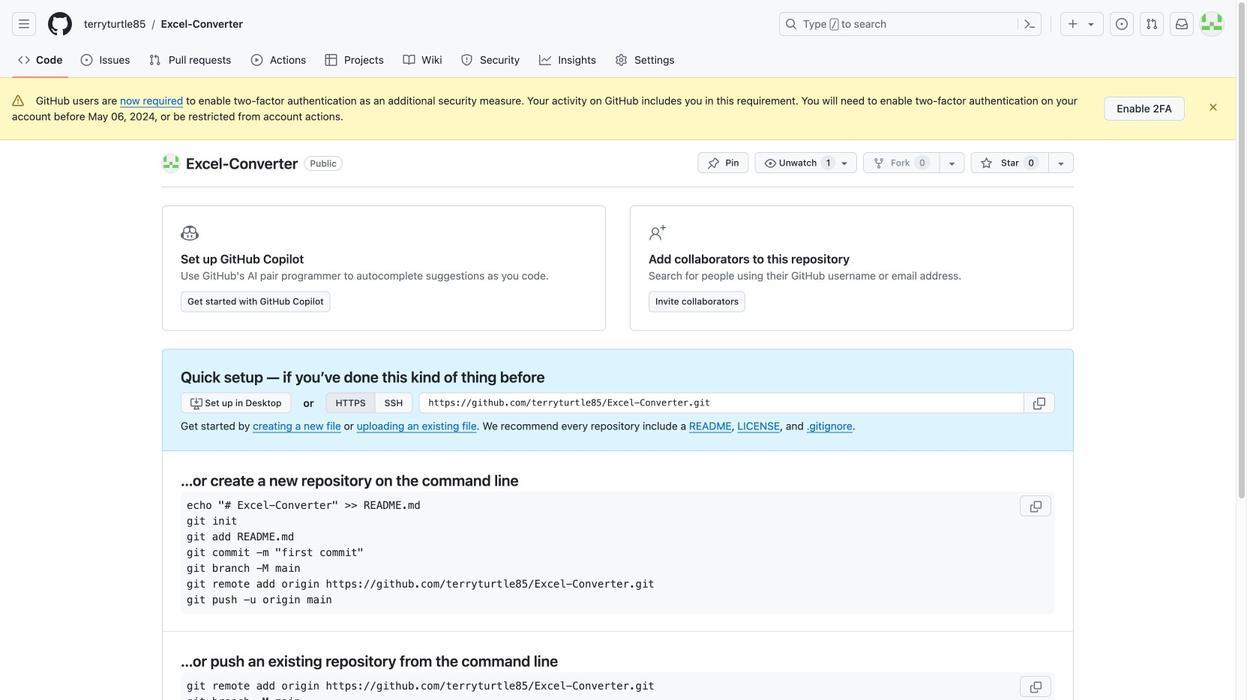 Task type: vqa. For each thing, say whether or not it's contained in the screenshot.
'api_key'
no



Task type: locate. For each thing, give the bounding box(es) containing it.
book image
[[403, 54, 415, 66]]

star image
[[981, 158, 993, 170]]

banner
[[0, 0, 1236, 78]]

copy to clipboard image
[[1034, 398, 1046, 410], [1030, 501, 1042, 513]]

0 horizontal spatial git pull request image
[[149, 54, 161, 66]]

table image
[[325, 54, 337, 66]]

1 vertical spatial git pull request image
[[149, 54, 161, 66]]

git pull request image for the issue opened icon to the right
[[1146, 18, 1158, 30]]

0 vertical spatial issue opened image
[[1116, 18, 1128, 30]]

list
[[78, 12, 770, 36]]

issue opened image right 'code' icon
[[81, 54, 93, 66]]

0 vertical spatial git pull request image
[[1146, 18, 1158, 30]]

eye image
[[765, 158, 777, 170]]

owner avatar image
[[162, 155, 180, 173]]

1 vertical spatial issue opened image
[[81, 54, 93, 66]]

desktop download image
[[191, 398, 203, 410]]

1 vertical spatial copy to clipboard image
[[1030, 501, 1042, 513]]

repo forked image
[[873, 158, 885, 170]]

graph image
[[539, 54, 551, 66]]

copy to clipboard image
[[1030, 682, 1042, 694]]

1 horizontal spatial git pull request image
[[1146, 18, 1158, 30]]

issue opened image right triangle down icon
[[1116, 18, 1128, 30]]

git pull request image
[[1146, 18, 1158, 30], [149, 54, 161, 66]]

issue opened image
[[1116, 18, 1128, 30], [81, 54, 93, 66]]

pin this repository to your profile image
[[708, 158, 720, 170]]

copilot image
[[181, 224, 199, 242]]

see your forks of this repository image
[[946, 158, 958, 170]]

alert image
[[12, 95, 24, 107]]



Task type: describe. For each thing, give the bounding box(es) containing it.
triangle down image
[[1085, 18, 1097, 30]]

gear image
[[616, 54, 628, 66]]

person add image
[[649, 224, 667, 242]]

command palette image
[[1024, 18, 1036, 30]]

0 horizontal spatial issue opened image
[[81, 54, 93, 66]]

0 users starred this repository element
[[1023, 155, 1040, 170]]

code image
[[18, 54, 30, 66]]

Clone URL text field
[[419, 393, 1025, 414]]

1 horizontal spatial issue opened image
[[1116, 18, 1128, 30]]

shield image
[[461, 54, 473, 66]]

git pull request image for the issue opened icon to the left
[[149, 54, 161, 66]]

dismiss this message image
[[1208, 101, 1220, 113]]

play image
[[251, 54, 263, 66]]

add this repository to a list image
[[1055, 158, 1067, 170]]

notifications image
[[1176, 18, 1188, 30]]

0 vertical spatial copy to clipboard image
[[1034, 398, 1046, 410]]

homepage image
[[48, 12, 72, 36]]



